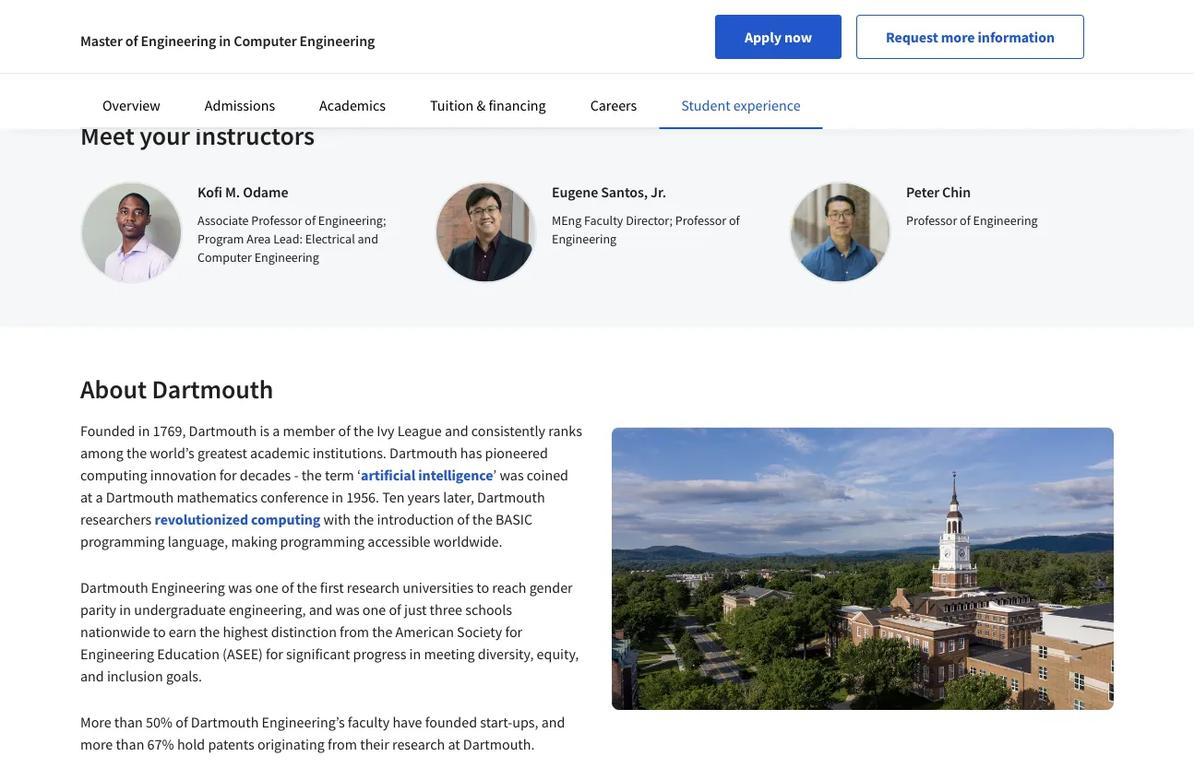 Task type: describe. For each thing, give the bounding box(es) containing it.
more than 50% of dartmouth engineering's faculty have founded start-ups, and more than 67% hold patents originating from their research at dartmouth.
[[80, 714, 565, 754]]

at inside more than 50% of dartmouth engineering's faculty have founded start-ups, and more than 67% hold patents originating from their research at dartmouth.
[[448, 736, 460, 754]]

with
[[323, 511, 351, 529]]

consistently
[[471, 422, 545, 441]]

world's
[[150, 444, 195, 463]]

and inside associate professor of engineering; program area lead: electrical and computer engineering
[[358, 230, 378, 247]]

the right -
[[301, 467, 322, 485]]

-
[[294, 467, 299, 485]]

odame
[[243, 183, 288, 202]]

chin
[[942, 183, 971, 202]]

1 horizontal spatial one
[[363, 601, 386, 620]]

universities
[[403, 579, 474, 598]]

the down 1956.
[[354, 511, 374, 529]]

information
[[978, 28, 1055, 46]]

revolutionized
[[155, 511, 248, 529]]

for inside founded in 1769, dartmouth is a member of the ivy league and consistently ranks among the world's greatest academic institutions. dartmouth has pioneered computing innovation for decades - the term '
[[219, 467, 237, 485]]

inclusion
[[107, 668, 163, 686]]

parity
[[80, 601, 116, 620]]

0 vertical spatial computer
[[234, 31, 297, 50]]

start-
[[480, 714, 512, 732]]

gender
[[529, 579, 573, 598]]

mathematics
[[177, 489, 258, 507]]

3 professor from the left
[[906, 212, 957, 228]]

league
[[397, 422, 442, 441]]

dartmouth inside more than 50% of dartmouth engineering's faculty have founded start-ups, and more than 67% hold patents originating from their research at dartmouth.
[[191, 714, 259, 732]]

request more information button
[[856, 15, 1084, 59]]

eugene santos, jr.
[[552, 183, 666, 202]]

tuition & financing link
[[430, 96, 546, 114]]

in inside founded in 1769, dartmouth is a member of the ivy league and consistently ranks among the world's greatest academic institutions. dartmouth has pioneered computing innovation for decades - the term '
[[138, 422, 150, 441]]

meng
[[552, 212, 582, 228]]

has
[[460, 444, 482, 463]]

revolutionized computing
[[155, 511, 320, 529]]

artificial intelligence link
[[361, 467, 493, 485]]

in down american
[[409, 646, 421, 664]]

of down chin
[[960, 212, 971, 228]]

eugene santos, jr. image
[[435, 181, 537, 284]]

dartmouth up 1769,
[[152, 373, 273, 405]]

ranks
[[548, 422, 582, 441]]

dartmouth up greatest
[[189, 422, 257, 441]]

and left inclusion
[[80, 668, 104, 686]]

originating
[[257, 736, 325, 754]]

society
[[457, 623, 502, 642]]

equity,
[[537, 646, 579, 664]]

have
[[393, 714, 422, 732]]

reach
[[492, 579, 526, 598]]

kofi
[[197, 183, 222, 202]]

professor inside meng faculty director; professor of engineering
[[675, 212, 726, 228]]

peter chin
[[906, 183, 971, 202]]

engineering's
[[262, 714, 345, 732]]

hold
[[177, 736, 205, 754]]

worldwide.
[[433, 533, 502, 551]]

earn
[[169, 623, 196, 642]]

2 horizontal spatial for
[[505, 623, 522, 642]]

professor inside associate professor of engineering; program area lead: electrical and computer engineering
[[251, 212, 302, 228]]

dartmouth inside dartmouth engineering was one of the first research universities to reach gender parity in undergraduate engineering, and was one of just three schools nationwide to earn the highest distinction from the american society for engineering education (asee) for significant progress in meeting diversity, equity, and inclusion goals.
[[80, 579, 148, 598]]

dartmouth engineering was one of the first research universities to reach gender parity in undergraduate engineering, and was one of just three schools nationwide to earn the highest distinction from the american society for engineering education (asee) for significant progress in meeting diversity, equity, and inclusion goals.
[[80, 579, 579, 686]]

computing inside founded in 1769, dartmouth is a member of the ivy league and consistently ranks among the world's greatest academic institutions. dartmouth has pioneered computing innovation for decades - the term '
[[80, 467, 147, 485]]

request more information
[[886, 28, 1055, 46]]

'
[[493, 467, 497, 485]]

years
[[408, 489, 440, 507]]

instructors
[[195, 119, 315, 151]]

student
[[681, 96, 730, 114]]

artificial intelligence
[[361, 467, 493, 485]]

progress
[[353, 646, 406, 664]]

revolutionized computing link
[[155, 511, 320, 529]]

of inside more than 50% of dartmouth engineering's faculty have founded start-ups, and more than 67% hold patents originating from their research at dartmouth.
[[176, 714, 188, 732]]

meet
[[80, 119, 134, 151]]

of up engineering,
[[281, 579, 294, 598]]

faculty
[[348, 714, 390, 732]]

artificial
[[361, 467, 415, 485]]

tuition
[[430, 96, 474, 114]]

program
[[197, 230, 244, 247]]

your
[[140, 119, 190, 151]]

2 programming from the left
[[280, 533, 365, 551]]

from inside more than 50% of dartmouth engineering's faculty have founded start-ups, and more than 67% hold patents originating from their research at dartmouth.
[[328, 736, 357, 754]]

distinction
[[271, 623, 337, 642]]

is
[[260, 422, 269, 441]]

50%
[[146, 714, 173, 732]]

1 vertical spatial than
[[116, 736, 144, 754]]

coined
[[527, 467, 568, 485]]

' was coined at a dartmouth mathematics conference in 1956. ten years later, dartmouth researchers
[[80, 467, 568, 529]]

education
[[157, 646, 220, 664]]

associate
[[197, 212, 249, 228]]

apply now
[[745, 28, 812, 46]]

student experience link
[[681, 96, 801, 114]]

decades
[[240, 467, 291, 485]]

and inside founded in 1769, dartmouth is a member of the ivy league and consistently ranks among the world's greatest academic institutions. dartmouth has pioneered computing innovation for decades - the term '
[[445, 422, 468, 441]]

dartmouth up basic
[[477, 489, 545, 507]]

institutions.
[[313, 444, 387, 463]]

basic
[[496, 511, 533, 529]]

goals.
[[166, 668, 202, 686]]

diversity,
[[478, 646, 534, 664]]

electrical
[[305, 230, 355, 247]]

1 programming from the left
[[80, 533, 165, 551]]

(asee)
[[222, 646, 263, 664]]

undergraduate
[[134, 601, 226, 620]]

more inside more than 50% of dartmouth engineering's faculty have founded start-ups, and more than 67% hold patents originating from their research at dartmouth.
[[80, 736, 113, 754]]

meeting
[[424, 646, 475, 664]]

in up nationwide
[[119, 601, 131, 620]]

1 horizontal spatial computing
[[251, 511, 320, 529]]

1 horizontal spatial was
[[336, 601, 360, 620]]

about
[[80, 373, 147, 405]]

ups,
[[512, 714, 539, 732]]

a inside ' was coined at a dartmouth mathematics conference in 1956. ten years later, dartmouth researchers
[[95, 489, 103, 507]]

kofi m. odame image
[[80, 181, 183, 284]]

later,
[[443, 489, 474, 507]]

in inside ' was coined at a dartmouth mathematics conference in 1956. ten years later, dartmouth researchers
[[332, 489, 343, 507]]

research inside dartmouth engineering was one of the first research universities to reach gender parity in undergraduate engineering, and was one of just three schools nationwide to earn the highest distinction from the american society for engineering education (asee) for significant progress in meeting diversity, equity, and inclusion goals.
[[347, 579, 400, 598]]

introduction
[[377, 511, 454, 529]]

first
[[320, 579, 344, 598]]

m.
[[225, 183, 240, 202]]

careers
[[590, 96, 637, 114]]



Task type: vqa. For each thing, say whether or not it's contained in the screenshot.
Home
no



Task type: locate. For each thing, give the bounding box(es) containing it.
master
[[80, 31, 123, 50]]

computer down the program
[[197, 249, 252, 265]]

dartmouth.
[[463, 736, 535, 754]]

0 vertical spatial from
[[340, 623, 369, 642]]

1 horizontal spatial at
[[448, 736, 460, 754]]

request
[[886, 28, 938, 46]]

meet your instructors
[[80, 119, 315, 151]]

0 horizontal spatial at
[[80, 489, 93, 507]]

0 horizontal spatial computing
[[80, 467, 147, 485]]

associate professor of engineering; program area lead: electrical and computer engineering
[[197, 212, 386, 265]]

of right director;
[[729, 212, 740, 228]]

0 vertical spatial one
[[255, 579, 278, 598]]

0 vertical spatial research
[[347, 579, 400, 598]]

language,
[[168, 533, 228, 551]]

and down first at left
[[309, 601, 333, 620]]

the left first at left
[[297, 579, 317, 598]]

1 vertical spatial one
[[363, 601, 386, 620]]

meng faculty director; professor of engineering
[[552, 212, 740, 247]]

'
[[357, 467, 361, 485]]

one up engineering,
[[255, 579, 278, 598]]

0 vertical spatial than
[[114, 714, 143, 732]]

of right master
[[125, 31, 138, 50]]

admissions link
[[205, 96, 275, 114]]

peter chin image
[[789, 181, 891, 284]]

more
[[80, 714, 111, 732]]

ivy
[[377, 422, 394, 441]]

the left ivy
[[353, 422, 374, 441]]

professor right director;
[[675, 212, 726, 228]]

apply
[[745, 28, 781, 46]]

a inside founded in 1769, dartmouth is a member of the ivy league and consistently ranks among the world's greatest academic institutions. dartmouth has pioneered computing innovation for decades - the term '
[[272, 422, 280, 441]]

pioneered
[[485, 444, 548, 463]]

0 horizontal spatial more
[[80, 736, 113, 754]]

for right (asee)
[[266, 646, 283, 664]]

2 horizontal spatial professor
[[906, 212, 957, 228]]

of right 50%
[[176, 714, 188, 732]]

among
[[80, 444, 123, 463]]

overview link
[[102, 96, 160, 114]]

was up engineering,
[[228, 579, 252, 598]]

0 vertical spatial at
[[80, 489, 93, 507]]

from inside dartmouth engineering was one of the first research universities to reach gender parity in undergraduate engineering, and was one of just three schools nationwide to earn the highest distinction from the american society for engineering education (asee) for significant progress in meeting diversity, equity, and inclusion goals.
[[340, 623, 369, 642]]

of inside with the introduction of the basic programming language, making programming accessible worldwide.
[[457, 511, 469, 529]]

for down greatest
[[219, 467, 237, 485]]

academic
[[250, 444, 310, 463]]

1 vertical spatial was
[[228, 579, 252, 598]]

0 vertical spatial computing
[[80, 467, 147, 485]]

the right earn
[[199, 623, 220, 642]]

1 vertical spatial computer
[[197, 249, 252, 265]]

professor
[[251, 212, 302, 228], [675, 212, 726, 228], [906, 212, 957, 228]]

of up electrical
[[305, 212, 316, 228]]

dartmouth up researchers
[[106, 489, 174, 507]]

schools
[[465, 601, 512, 620]]

apply now button
[[715, 15, 842, 59]]

engineering,
[[229, 601, 306, 620]]

of up institutions.
[[338, 422, 351, 441]]

of inside associate professor of engineering; program area lead: electrical and computer engineering
[[305, 212, 316, 228]]

1 horizontal spatial programming
[[280, 533, 365, 551]]

three
[[430, 601, 462, 620]]

of
[[125, 31, 138, 50], [305, 212, 316, 228], [729, 212, 740, 228], [960, 212, 971, 228], [338, 422, 351, 441], [457, 511, 469, 529], [281, 579, 294, 598], [389, 601, 401, 620], [176, 714, 188, 732]]

1 vertical spatial computing
[[251, 511, 320, 529]]

research inside more than 50% of dartmouth engineering's faculty have founded start-ups, and more than 67% hold patents originating from their research at dartmouth.
[[392, 736, 445, 754]]

the up progress
[[372, 623, 393, 642]]

conference
[[261, 489, 329, 507]]

engineering inside meng faculty director; professor of engineering
[[552, 230, 617, 247]]

0 vertical spatial for
[[219, 467, 237, 485]]

significant
[[286, 646, 350, 664]]

1 vertical spatial for
[[505, 623, 522, 642]]

1769,
[[153, 422, 186, 441]]

1956.
[[346, 489, 379, 507]]

from up progress
[[340, 623, 369, 642]]

and
[[358, 230, 378, 247], [445, 422, 468, 441], [309, 601, 333, 620], [80, 668, 104, 686], [541, 714, 565, 732]]

and down engineering;
[[358, 230, 378, 247]]

of down later,
[[457, 511, 469, 529]]

1 vertical spatial to
[[153, 623, 166, 642]]

more inside request more information button
[[941, 28, 975, 46]]

financing
[[489, 96, 546, 114]]

0 horizontal spatial a
[[95, 489, 103, 507]]

just
[[404, 601, 427, 620]]

1 vertical spatial a
[[95, 489, 103, 507]]

in
[[219, 31, 231, 50], [138, 422, 150, 441], [332, 489, 343, 507], [119, 601, 131, 620], [409, 646, 421, 664]]

0 horizontal spatial was
[[228, 579, 252, 598]]

in up the 'admissions' link
[[219, 31, 231, 50]]

1 horizontal spatial to
[[476, 579, 489, 598]]

dartmouth up patents
[[191, 714, 259, 732]]

than
[[114, 714, 143, 732], [116, 736, 144, 754]]

at inside ' was coined at a dartmouth mathematics conference in 1956. ten years later, dartmouth researchers
[[80, 489, 93, 507]]

american
[[395, 623, 454, 642]]

computing down among
[[80, 467, 147, 485]]

the right among
[[126, 444, 147, 463]]

a up researchers
[[95, 489, 103, 507]]

at up researchers
[[80, 489, 93, 507]]

1 horizontal spatial a
[[272, 422, 280, 441]]

careers link
[[590, 96, 637, 114]]

for up diversity,
[[505, 623, 522, 642]]

was right '
[[500, 467, 524, 485]]

researchers
[[80, 511, 152, 529]]

1 vertical spatial research
[[392, 736, 445, 754]]

2 vertical spatial was
[[336, 601, 360, 620]]

innovation
[[150, 467, 217, 485]]

highest
[[223, 623, 268, 642]]

to up schools
[[476, 579, 489, 598]]

now
[[784, 28, 812, 46]]

professor of engineering
[[906, 212, 1038, 228]]

and right ups,
[[541, 714, 565, 732]]

computer inside associate professor of engineering; program area lead: electrical and computer engineering
[[197, 249, 252, 265]]

at
[[80, 489, 93, 507], [448, 736, 460, 754]]

dartmouth
[[152, 373, 273, 405], [189, 422, 257, 441], [389, 444, 457, 463], [106, 489, 174, 507], [477, 489, 545, 507], [80, 579, 148, 598], [191, 714, 259, 732]]

from left "their"
[[328, 736, 357, 754]]

engineering inside associate professor of engineering; program area lead: electrical and computer engineering
[[254, 249, 319, 265]]

to left earn
[[153, 623, 166, 642]]

1 vertical spatial from
[[328, 736, 357, 754]]

more right request
[[941, 28, 975, 46]]

research down have
[[392, 736, 445, 754]]

than left 67%
[[116, 736, 144, 754]]

0 horizontal spatial programming
[[80, 533, 165, 551]]

more down more
[[80, 736, 113, 754]]

founded
[[425, 714, 477, 732]]

accessible
[[368, 533, 430, 551]]

0 horizontal spatial to
[[153, 623, 166, 642]]

and up has
[[445, 422, 468, 441]]

in up "with"
[[332, 489, 343, 507]]

of left just
[[389, 601, 401, 620]]

1 horizontal spatial professor
[[675, 212, 726, 228]]

2 vertical spatial for
[[266, 646, 283, 664]]

master of engineering in computer engineering
[[80, 31, 375, 50]]

0 vertical spatial more
[[941, 28, 975, 46]]

of inside founded in 1769, dartmouth is a member of the ivy league and consistently ranks among the world's greatest academic institutions. dartmouth has pioneered computing innovation for decades - the term '
[[338, 422, 351, 441]]

1 horizontal spatial for
[[266, 646, 283, 664]]

one left just
[[363, 601, 386, 620]]

academics link
[[319, 96, 386, 114]]

computer up the 'admissions' link
[[234, 31, 297, 50]]

director;
[[626, 212, 673, 228]]

0 horizontal spatial for
[[219, 467, 237, 485]]

academics
[[319, 96, 386, 114]]

computing
[[80, 467, 147, 485], [251, 511, 320, 529]]

experience
[[733, 96, 801, 114]]

computer
[[234, 31, 297, 50], [197, 249, 252, 265]]

professor up lead:
[[251, 212, 302, 228]]

programming down researchers
[[80, 533, 165, 551]]

the up "worldwide."
[[472, 511, 493, 529]]

a right is
[[272, 422, 280, 441]]

was down first at left
[[336, 601, 360, 620]]

professor down peter chin
[[906, 212, 957, 228]]

dartmouth up parity
[[80, 579, 148, 598]]

was
[[500, 467, 524, 485], [228, 579, 252, 598], [336, 601, 360, 620]]

their
[[360, 736, 389, 754]]

0 vertical spatial to
[[476, 579, 489, 598]]

patents
[[208, 736, 254, 754]]

for
[[219, 467, 237, 485], [505, 623, 522, 642], [266, 646, 283, 664]]

0 vertical spatial was
[[500, 467, 524, 485]]

0 vertical spatial a
[[272, 422, 280, 441]]

peter
[[906, 183, 939, 202]]

in left 1769,
[[138, 422, 150, 441]]

programming down "with"
[[280, 533, 365, 551]]

engineering
[[141, 31, 216, 50], [300, 31, 375, 50], [973, 212, 1038, 228], [552, 230, 617, 247], [254, 249, 319, 265], [151, 579, 225, 598], [80, 646, 154, 664]]

one
[[255, 579, 278, 598], [363, 601, 386, 620]]

1 horizontal spatial more
[[941, 28, 975, 46]]

programming
[[80, 533, 165, 551], [280, 533, 365, 551]]

1 professor from the left
[[251, 212, 302, 228]]

and inside more than 50% of dartmouth engineering's faculty have founded start-ups, and more than 67% hold patents originating from their research at dartmouth.
[[541, 714, 565, 732]]

0 horizontal spatial one
[[255, 579, 278, 598]]

1 vertical spatial at
[[448, 736, 460, 754]]

dartmouth up artificial intelligence
[[389, 444, 457, 463]]

student experience
[[681, 96, 801, 114]]

greatest
[[197, 444, 247, 463]]

at down the founded
[[448, 736, 460, 754]]

2 professor from the left
[[675, 212, 726, 228]]

of inside meng faculty director; professor of engineering
[[729, 212, 740, 228]]

tuition & financing
[[430, 96, 546, 114]]

67%
[[147, 736, 174, 754]]

0 horizontal spatial professor
[[251, 212, 302, 228]]

area
[[247, 230, 271, 247]]

computing down conference
[[251, 511, 320, 529]]

was inside ' was coined at a dartmouth mathematics conference in 1956. ten years later, dartmouth researchers
[[500, 467, 524, 485]]

2 horizontal spatial was
[[500, 467, 524, 485]]

research right first at left
[[347, 579, 400, 598]]

than left 50%
[[114, 714, 143, 732]]

1 vertical spatial more
[[80, 736, 113, 754]]

to
[[476, 579, 489, 598], [153, 623, 166, 642]]



